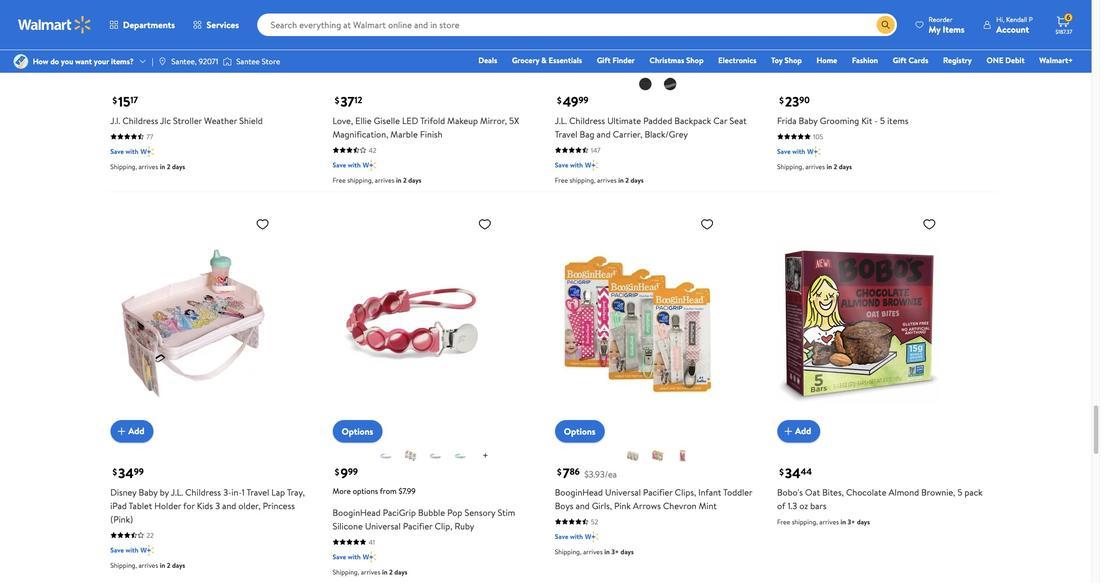 Task type: describe. For each thing, give the bounding box(es) containing it.
$ 49 99
[[557, 92, 589, 111]]

lemons rainbows arrows image
[[626, 449, 640, 462]]

1
[[242, 486, 245, 498]]

finish
[[420, 128, 443, 140]]

jlc
[[160, 114, 171, 127]]

j.l. inside j.l. childress ultimate padded backpack car seat travel bag and carrier, black/grey
[[555, 114, 567, 127]]

shop for christmas shop
[[686, 55, 704, 66]]

3-
[[223, 486, 232, 498]]

arrives down 41
[[361, 567, 380, 577]]

22
[[146, 531, 154, 540]]

 image for santee, 92071
[[158, 57, 167, 66]]

with for 15
[[125, 146, 138, 156]]

baby for 23
[[799, 114, 818, 127]]

hi,
[[996, 14, 1005, 24]]

home
[[817, 55, 837, 66]]

with down silicone
[[348, 552, 361, 562]]

older,
[[238, 500, 261, 512]]

items?
[[111, 56, 134, 67]]

+
[[482, 449, 489, 463]]

shipping, for 15
[[110, 162, 137, 171]]

disney baby by j.l. childress 3-in-1 travel lap tray, ipad tablet holder for kids 3 and older, princess (pink)
[[110, 486, 305, 526]]

black/grey image
[[663, 77, 677, 91]]

gift for gift finder
[[597, 55, 611, 66]]

 image for how do you want your items?
[[14, 54, 28, 69]]

ruby
[[455, 520, 474, 532]]

reorder my items
[[929, 14, 965, 35]]

love, ellie giselle led trifold makeup mirror, 5x magnification, marble finish
[[333, 114, 519, 140]]

add up 12
[[351, 53, 367, 66]]

clip,
[[435, 520, 452, 532]]

shipping, arrives in 2 days for 15
[[110, 162, 185, 171]]

booginhead pacigrip bubble pop sensory stim silicone universal pacifier clip, ruby
[[333, 506, 515, 532]]

shop for toy shop
[[785, 55, 802, 66]]

-
[[875, 114, 878, 127]]

105
[[813, 132, 823, 141]]

kit
[[861, 114, 872, 127]]

&
[[541, 55, 547, 66]]

add for $ 15 17
[[128, 53, 144, 66]]

cards
[[909, 55, 929, 66]]

and inside $ 7 86 $3.93/ea booginhead universal pacifier clips, infant toddler boys and girls, pink arrows chevron mint
[[576, 500, 590, 512]]

giselle
[[374, 114, 400, 127]]

walmart+
[[1039, 55, 1073, 66]]

add to favorites list, booginhead pacigrip bubble pop sensory stim silicone universal pacifier clip, ruby image
[[478, 217, 492, 231]]

boys
[[555, 500, 574, 512]]

travel inside the disney baby by j.l. childress 3-in-1 travel lap tray, ipad tablet holder for kids 3 and older, princess (pink)
[[247, 486, 269, 498]]

options for 49
[[564, 53, 596, 66]]

gray bubbles image
[[429, 449, 442, 462]]

arrows
[[633, 500, 661, 512]]

44
[[801, 465, 812, 478]]

one debit
[[987, 55, 1025, 66]]

weather
[[204, 114, 237, 127]]

one debit link
[[982, 54, 1030, 67]]

green bubbles image
[[454, 449, 467, 462]]

booginhead inside $ 7 86 $3.93/ea booginhead universal pacifier clips, infant toddler boys and girls, pink arrows chevron mint
[[555, 486, 603, 498]]

mirror,
[[480, 114, 507, 127]]

with for 23
[[792, 146, 805, 156]]

childress for 49
[[569, 114, 605, 127]]

86
[[570, 465, 580, 478]]

j.l. childress ultimate padded backpack car seat travel bag and carrier, black/grey
[[555, 114, 747, 140]]

pink arrows chevron mint image
[[651, 449, 664, 462]]

christmas shop link
[[644, 54, 709, 67]]

save for 37
[[333, 160, 346, 170]]

add button for $ 23 90
[[777, 48, 820, 71]]

5 inside bobo's oat bites, chocolate almond brownie, 5 pack of 1.3 oz bars free shipping, arrives in 3+ days
[[958, 486, 963, 498]]

for
[[183, 500, 195, 512]]

p
[[1029, 14, 1033, 24]]

pacigrip
[[383, 506, 416, 519]]

bobo's oat bites, chocolate almond brownie, 5 pack of 1.3 oz bars image
[[777, 212, 941, 434]]

shipping, arrives in 2 days down 41
[[333, 567, 408, 577]]

you
[[61, 56, 73, 67]]

of
[[777, 500, 786, 512]]

tablet
[[129, 500, 152, 512]]

77
[[146, 132, 153, 141]]

debit
[[1005, 55, 1025, 66]]

|
[[152, 56, 153, 67]]

add for $ 34 99
[[128, 425, 144, 437]]

and inside j.l. childress ultimate padded backpack car seat travel bag and carrier, black/grey
[[597, 128, 611, 140]]

mint
[[699, 500, 717, 512]]

add button for $ 34 44
[[777, 420, 820, 443]]

want
[[75, 56, 92, 67]]

booginhead universal pacifier clips, infant toddler boys and girls, pink arrows chevron mint image
[[555, 212, 718, 434]]

Search search field
[[257, 14, 897, 36]]

save with down silicone
[[333, 552, 361, 562]]

shipping, arrives in 2 days for 34
[[110, 561, 185, 570]]

grocery
[[512, 55, 539, 66]]

magnification,
[[333, 128, 388, 140]]

shipping, for $3.93/ea
[[555, 547, 582, 557]]

save with for 37
[[333, 160, 361, 170]]

my
[[929, 23, 941, 35]]

black image
[[638, 77, 652, 91]]

$ for $ 34 99
[[113, 466, 117, 478]]

walmart image
[[18, 16, 91, 34]]

pink
[[614, 500, 631, 512]]

booginhead inside booginhead pacigrip bubble pop sensory stim silicone universal pacifier clip, ruby
[[333, 506, 381, 519]]

with for 34
[[125, 545, 138, 555]]

disney baby by j.l. childress 3-in-1 travel lap tray, ipad tablet holder for kids 3 and older, princess (pink) image
[[110, 212, 274, 434]]

christmas
[[650, 55, 684, 66]]

walmart plus image down 41
[[363, 551, 376, 563]]

kendall
[[1006, 14, 1027, 24]]

black/grey
[[645, 128, 688, 140]]

marble
[[390, 128, 418, 140]]

shipping, down silicone
[[333, 567, 359, 577]]

37
[[340, 92, 354, 111]]

0 horizontal spatial 3+
[[611, 547, 619, 557]]

99 for 49
[[579, 94, 589, 106]]

one
[[987, 55, 1004, 66]]

$ for $ 7 86 $3.93/ea booginhead universal pacifier clips, infant toddler boys and girls, pink arrows chevron mint
[[557, 466, 562, 478]]

love,
[[333, 114, 353, 127]]

trifold
[[420, 114, 445, 127]]

pop
[[447, 506, 462, 519]]

$ for $ 49 99
[[557, 94, 562, 106]]

pack
[[965, 486, 983, 498]]

santee,
[[171, 56, 197, 67]]

save with for $3.93/ea
[[555, 532, 583, 541]]

99 for 34
[[134, 465, 144, 478]]

free for 49
[[555, 175, 568, 185]]

add button for $ 34 99
[[110, 420, 154, 443]]

options for 9
[[342, 425, 373, 438]]

princess
[[263, 500, 295, 512]]

toy shop
[[771, 55, 802, 66]]

add for $ 34 44
[[795, 425, 811, 437]]

seat
[[730, 114, 747, 127]]

car
[[713, 114, 727, 127]]

save for 15
[[110, 146, 124, 156]]

options link for 9
[[333, 420, 382, 443]]

options link up 86
[[555, 420, 605, 443]]

$ for $ 37 12
[[335, 94, 339, 106]]

pacifier inside $ 7 86 $3.93/ea booginhead universal pacifier clips, infant toddler boys and girls, pink arrows chevron mint
[[643, 486, 673, 498]]

pacifier inside booginhead pacigrip bubble pop sensory stim silicone universal pacifier clip, ruby
[[403, 520, 433, 532]]

42
[[369, 145, 376, 155]]

save with for 49
[[555, 160, 583, 170]]

services
[[207, 19, 239, 31]]

3
[[215, 500, 220, 512]]

41
[[369, 537, 375, 547]]

 image for santee store
[[223, 56, 232, 67]]

shipping, for 37
[[347, 175, 373, 185]]

registry
[[943, 55, 972, 66]]

travel inside j.l. childress ultimate padded backpack car seat travel bag and carrier, black/grey
[[555, 128, 578, 140]]

chocolate
[[846, 486, 887, 498]]

more
[[333, 485, 351, 497]]

tray,
[[287, 486, 305, 498]]



Task type: locate. For each thing, give the bounding box(es) containing it.
save with down bag
[[555, 160, 583, 170]]

save with down frida
[[777, 146, 805, 156]]

gift for gift cards
[[893, 55, 907, 66]]

baby up tablet
[[139, 486, 158, 498]]

with down $ 15 17 at the top of page
[[125, 146, 138, 156]]

frida
[[777, 114, 797, 127]]

gift finder link
[[592, 54, 640, 67]]

add button for $ 15 17
[[110, 48, 154, 71]]

save for 49
[[555, 160, 568, 170]]

save with for 34
[[110, 545, 138, 555]]

shipping, down j.l.
[[110, 162, 137, 171]]

baby for 34
[[139, 486, 158, 498]]

with for $3.93/ea
[[570, 532, 583, 541]]

1 vertical spatial travel
[[247, 486, 269, 498]]

52
[[591, 517, 598, 527]]

booginhead up boys
[[555, 486, 603, 498]]

add to cart image left home link
[[782, 53, 795, 66]]

walmart plus image for 37
[[363, 159, 376, 171]]

santee
[[236, 56, 260, 67]]

0 vertical spatial walmart plus image
[[141, 146, 154, 157]]

1 horizontal spatial shop
[[785, 55, 802, 66]]

j.l. childress jlc stroller weather shield
[[110, 114, 263, 127]]

grocery & essentials
[[512, 55, 582, 66]]

j.l. down 49
[[555, 114, 567, 127]]

0 horizontal spatial shop
[[686, 55, 704, 66]]

options down search search box
[[564, 53, 596, 66]]

shop right 'toy'
[[785, 55, 802, 66]]

with up "shipping, arrives in 3+ days"
[[570, 532, 583, 541]]

and right boys
[[576, 500, 590, 512]]

0 horizontal spatial 5
[[880, 114, 885, 127]]

$ up bobo's
[[779, 466, 784, 478]]

pg2 pchev2 image
[[676, 449, 689, 462]]

kids
[[197, 500, 213, 512]]

days inside bobo's oat bites, chocolate almond brownie, 5 pack of 1.3 oz bars free shipping, arrives in 3+ days
[[857, 517, 870, 527]]

2 horizontal spatial free
[[777, 517, 790, 527]]

shipping, arrives in 2 days down 22
[[110, 561, 185, 570]]

0 horizontal spatial and
[[222, 500, 236, 512]]

 image left how
[[14, 54, 28, 69]]

silicone
[[333, 520, 363, 532]]

shipping, arrives in 2 days down the 77
[[110, 162, 185, 171]]

$ inside $ 9 99
[[335, 466, 339, 478]]

gift cards
[[893, 55, 929, 66]]

grocery & essentials link
[[507, 54, 587, 67]]

0 horizontal spatial childress
[[122, 114, 158, 127]]

clips,
[[675, 486, 696, 498]]

shipping, down the '42'
[[347, 175, 373, 185]]

options up 86
[[564, 425, 596, 438]]

save
[[110, 146, 124, 156], [777, 146, 791, 156], [333, 160, 346, 170], [555, 160, 568, 170], [555, 532, 568, 541], [110, 545, 124, 555], [333, 552, 346, 562]]

add left home
[[795, 53, 811, 66]]

0 horizontal spatial booginhead
[[333, 506, 381, 519]]

1 horizontal spatial free shipping, arrives in 2 days
[[555, 175, 644, 185]]

with down magnification,
[[348, 160, 361, 170]]

lap
[[271, 486, 285, 498]]

love, ellie giselle led trifold makeup mirror, 5x magnification, marble finish image
[[333, 0, 496, 62]]

j.l. inside the disney baby by j.l. childress 3-in-1 travel lap tray, ipad tablet holder for kids 3 and older, princess (pink)
[[171, 486, 183, 498]]

childress up bag
[[569, 114, 605, 127]]

$ 15 17
[[113, 92, 138, 111]]

1 horizontal spatial gift
[[893, 55, 907, 66]]

arrives down the 77
[[139, 162, 158, 171]]

options
[[353, 485, 378, 497]]

arrives down 22
[[139, 561, 158, 570]]

save for 23
[[777, 146, 791, 156]]

shipping, arrives in 2 days for 23
[[777, 162, 852, 171]]

2 horizontal spatial shipping,
[[792, 517, 818, 527]]

shield
[[239, 114, 263, 127]]

add to cart image
[[115, 53, 128, 66], [782, 53, 795, 66], [115, 425, 128, 438], [782, 425, 795, 438]]

99
[[579, 94, 589, 106], [134, 465, 144, 478], [348, 465, 358, 478]]

walmart+ link
[[1034, 54, 1078, 67]]

with down (pink)
[[125, 545, 138, 555]]

more options from $7.99
[[333, 485, 416, 497]]

$ for $ 23 90
[[779, 94, 784, 106]]

99 up the more
[[348, 465, 358, 478]]

0 horizontal spatial universal
[[365, 520, 401, 532]]

2
[[167, 162, 170, 171], [834, 162, 837, 171], [403, 175, 407, 185], [625, 175, 629, 185], [167, 561, 170, 570], [389, 567, 393, 577]]

5x
[[509, 114, 519, 127]]

add left | on the left of page
[[128, 53, 144, 66]]

6 $187.37
[[1056, 13, 1072, 36]]

 image right 92071
[[223, 56, 232, 67]]

ipad
[[110, 500, 127, 512]]

infant
[[698, 486, 721, 498]]

from
[[380, 485, 397, 497]]

99 up disney at the bottom left of the page
[[134, 465, 144, 478]]

34 for $ 34 44
[[785, 463, 801, 483]]

j.l. childress ultimate padded backpack car seat travel bag and carrier, black/grey image
[[555, 0, 718, 62]]

gift finder
[[597, 55, 635, 66]]

your
[[94, 56, 109, 67]]

and right bag
[[597, 128, 611, 140]]

shop right christmas
[[686, 55, 704, 66]]

options link for 49
[[555, 48, 605, 71]]

shipping, down boys
[[555, 547, 582, 557]]

$ 37 12
[[335, 92, 362, 111]]

0 vertical spatial j.l.
[[555, 114, 567, 127]]

0 horizontal spatial travel
[[247, 486, 269, 498]]

1 horizontal spatial booginhead
[[555, 486, 603, 498]]

booginhead up silicone
[[333, 506, 381, 519]]

with down bag
[[570, 160, 583, 170]]

baby up 105 on the right of page
[[799, 114, 818, 127]]

$3.93/ea
[[584, 468, 617, 480]]

departments
[[123, 19, 175, 31]]

blue green pink image
[[404, 449, 418, 462]]

travel left bag
[[555, 128, 578, 140]]

walmart plus image
[[808, 146, 821, 157], [363, 159, 376, 171], [585, 531, 599, 542], [363, 551, 376, 563]]

0 horizontal spatial  image
[[14, 54, 28, 69]]

options link
[[555, 48, 605, 71], [333, 420, 382, 443], [555, 420, 605, 443]]

add to cart image for $ 23 90
[[782, 53, 795, 66]]

99 inside $ 49 99
[[579, 94, 589, 106]]

save with up "shipping, arrives in 3+ days"
[[555, 532, 583, 541]]

0 vertical spatial 3+
[[848, 517, 855, 527]]

0 horizontal spatial gift
[[597, 55, 611, 66]]

1 horizontal spatial j.l.
[[555, 114, 567, 127]]

blue bubbles image
[[379, 449, 393, 462]]

walmart plus image
[[141, 146, 154, 157], [585, 159, 599, 171], [141, 545, 154, 556]]

1 vertical spatial pacifier
[[403, 520, 433, 532]]

2 horizontal spatial childress
[[569, 114, 605, 127]]

1 vertical spatial booginhead
[[333, 506, 381, 519]]

1 horizontal spatial shipping,
[[570, 175, 596, 185]]

$ left 49
[[557, 94, 562, 106]]

in inside bobo's oat bites, chocolate almond brownie, 5 pack of 1.3 oz bars free shipping, arrives in 3+ days
[[841, 517, 846, 527]]

in
[[160, 162, 165, 171], [827, 162, 832, 171], [396, 175, 402, 185], [618, 175, 624, 185], [841, 517, 846, 527], [604, 547, 610, 557], [160, 561, 165, 570], [382, 567, 388, 577]]

0 vertical spatial 5
[[880, 114, 885, 127]]

add button for $ 37 12
[[333, 48, 376, 71]]

0 horizontal spatial baby
[[139, 486, 158, 498]]

1 horizontal spatial pacifier
[[643, 486, 673, 498]]

shipping, down (pink)
[[110, 561, 137, 570]]

arrives inside bobo's oat bites, chocolate almond brownie, 5 pack of 1.3 oz bars free shipping, arrives in 3+ days
[[819, 517, 839, 527]]

save with down magnification,
[[333, 160, 361, 170]]

shipping, arrives in 2 days down 105 on the right of page
[[777, 162, 852, 171]]

99 inside $ 34 99
[[134, 465, 144, 478]]

3+ down chocolate
[[848, 517, 855, 527]]

1 vertical spatial walmart plus image
[[585, 159, 599, 171]]

add to cart image up "$ 34 44"
[[782, 425, 795, 438]]

1 vertical spatial 5
[[958, 486, 963, 498]]

arrives down the '42'
[[375, 175, 394, 185]]

17
[[130, 94, 138, 106]]

2 horizontal spatial  image
[[223, 56, 232, 67]]

gift left finder
[[597, 55, 611, 66]]

0 vertical spatial baby
[[799, 114, 818, 127]]

oz
[[799, 500, 808, 512]]

walmart plus image down 22
[[141, 545, 154, 556]]

add to favorites list, booginhead universal pacifier clips, infant toddler boys and girls, pink arrows chevron mint image
[[700, 217, 714, 231]]

3+ inside bobo's oat bites, chocolate almond brownie, 5 pack of 1.3 oz bars free shipping, arrives in 3+ days
[[848, 517, 855, 527]]

0 vertical spatial travel
[[555, 128, 578, 140]]

add to favorites list, bobo's oat bites, chocolate almond brownie, 5 pack of 1.3 oz bars image
[[923, 217, 936, 231]]

 image
[[14, 54, 28, 69], [223, 56, 232, 67], [158, 57, 167, 66]]

0 horizontal spatial 99
[[134, 465, 144, 478]]

shipping, for 49
[[570, 175, 596, 185]]

childress inside the disney baby by j.l. childress 3-in-1 travel lap tray, ipad tablet holder for kids 3 and older, princess (pink)
[[185, 486, 221, 498]]

1 horizontal spatial 34
[[785, 463, 801, 483]]

0 horizontal spatial shipping,
[[347, 175, 373, 185]]

bag
[[580, 128, 595, 140]]

ellie
[[355, 114, 372, 127]]

shipping, for 34
[[110, 561, 137, 570]]

shipping, inside bobo's oat bites, chocolate almond brownie, 5 pack of 1.3 oz bars free shipping, arrives in 3+ days
[[792, 517, 818, 527]]

arrives down 147
[[597, 175, 617, 185]]

$ left 7
[[557, 466, 562, 478]]

ultimate
[[607, 114, 641, 127]]

1 34 from the left
[[118, 463, 134, 483]]

childress inside j.l. childress ultimate padded backpack car seat travel bag and carrier, black/grey
[[569, 114, 605, 127]]

2 gift from the left
[[893, 55, 907, 66]]

save with down (pink)
[[110, 545, 138, 555]]

free for 37
[[333, 175, 346, 185]]

 image right | on the left of page
[[158, 57, 167, 66]]

free shipping, arrives in 2 days for 37
[[333, 175, 421, 185]]

1 vertical spatial baby
[[139, 486, 158, 498]]

options link up blue bubbles image
[[333, 420, 382, 443]]

add to cart image
[[337, 53, 351, 66]]

2 shop from the left
[[785, 55, 802, 66]]

arrives down the 'bars' in the bottom right of the page
[[819, 517, 839, 527]]

23
[[785, 92, 799, 111]]

2 free shipping, arrives in 2 days from the left
[[555, 175, 644, 185]]

34 up disney at the bottom left of the page
[[118, 463, 134, 483]]

childress for 15
[[122, 114, 158, 127]]

girls,
[[592, 500, 612, 512]]

reorder
[[929, 14, 953, 24]]

christmas shop
[[650, 55, 704, 66]]

$ left 15
[[113, 94, 117, 106]]

$7.99
[[399, 485, 416, 497]]

add to cart image for $ 15 17
[[115, 53, 128, 66]]

walmart plus image for $3.93/ea
[[585, 531, 599, 542]]

add to cart image up $ 34 99
[[115, 425, 128, 438]]

1 horizontal spatial childress
[[185, 486, 221, 498]]

$ left the 37
[[335, 94, 339, 106]]

$ inside $ 34 99
[[113, 466, 117, 478]]

bobo's
[[777, 486, 803, 498]]

arrives down 105 on the right of page
[[805, 162, 825, 171]]

by
[[160, 486, 169, 498]]

add for $ 23 90
[[795, 53, 811, 66]]

j.l. right the by
[[171, 486, 183, 498]]

$ left 9
[[335, 466, 339, 478]]

walmart plus image for 49
[[585, 159, 599, 171]]

$ inside $ 37 12
[[335, 94, 339, 106]]

0 vertical spatial universal
[[605, 486, 641, 498]]

add to favorites list, disney baby by j.l. childress 3-in-1 travel lap tray, ipad tablet holder for kids 3 and older, princess (pink) image
[[256, 217, 269, 231]]

0 horizontal spatial free shipping, arrives in 2 days
[[333, 175, 421, 185]]

with
[[125, 146, 138, 156], [792, 146, 805, 156], [348, 160, 361, 170], [570, 160, 583, 170], [570, 532, 583, 541], [125, 545, 138, 555], [348, 552, 361, 562]]

departments button
[[100, 11, 184, 38]]

backpack
[[675, 114, 711, 127]]

add to cart image for $ 34 44
[[782, 425, 795, 438]]

free shipping, arrives in 2 days for 49
[[555, 175, 644, 185]]

0 vertical spatial pacifier
[[643, 486, 673, 498]]

j.l. childress jlc stroller weather shield image
[[110, 0, 274, 62]]

shipping, down 147
[[570, 175, 596, 185]]

baby inside the disney baby by j.l. childress 3-in-1 travel lap tray, ipad tablet holder for kids 3 and older, princess (pink)
[[139, 486, 158, 498]]

$ inside $ 49 99
[[557, 94, 562, 106]]

bites,
[[822, 486, 844, 498]]

1.3
[[788, 500, 797, 512]]

gift left cards at top right
[[893, 55, 907, 66]]

save with for 23
[[777, 146, 805, 156]]

childress up the 77
[[122, 114, 158, 127]]

walmart plus image up "shipping, arrives in 3+ days"
[[585, 531, 599, 542]]

free inside bobo's oat bites, chocolate almond brownie, 5 pack of 1.3 oz bars free shipping, arrives in 3+ days
[[777, 517, 790, 527]]

1 horizontal spatial travel
[[555, 128, 578, 140]]

0 horizontal spatial pacifier
[[403, 520, 433, 532]]

options up $ 9 99
[[342, 425, 373, 438]]

add to cart image for $ 34 99
[[115, 425, 128, 438]]

options link down search search box
[[555, 48, 605, 71]]

shipping, for 23
[[777, 162, 804, 171]]

2 horizontal spatial and
[[597, 128, 611, 140]]

booginhead pacigrip bubble pop sensory stim silicone universal pacifier clip, ruby image
[[333, 212, 496, 434]]

90
[[799, 94, 810, 106]]

2 vertical spatial walmart plus image
[[141, 545, 154, 556]]

1 horizontal spatial 3+
[[848, 517, 855, 527]]

electronics link
[[713, 54, 762, 67]]

1 vertical spatial universal
[[365, 520, 401, 532]]

1 horizontal spatial  image
[[158, 57, 167, 66]]

pacifier down "bubble"
[[403, 520, 433, 532]]

almond
[[889, 486, 919, 498]]

childress
[[122, 114, 158, 127], [569, 114, 605, 127], [185, 486, 221, 498]]

fashion link
[[847, 54, 883, 67]]

$ inside $ 23 90
[[779, 94, 784, 106]]

save with for 15
[[110, 146, 138, 156]]

and inside the disney baby by j.l. childress 3-in-1 travel lap tray, ipad tablet holder for kids 3 and older, princess (pink)
[[222, 500, 236, 512]]

pacifier up arrows
[[643, 486, 673, 498]]

arrives
[[139, 162, 158, 171], [805, 162, 825, 171], [375, 175, 394, 185], [597, 175, 617, 185], [819, 517, 839, 527], [583, 547, 603, 557], [139, 561, 158, 570], [361, 567, 380, 577]]

$ up disney at the bottom left of the page
[[113, 466, 117, 478]]

Walmart Site-Wide search field
[[257, 14, 897, 36]]

1 vertical spatial j.l.
[[171, 486, 183, 498]]

+ button
[[473, 447, 498, 465]]

disney
[[110, 486, 136, 498]]

5 left pack
[[958, 486, 963, 498]]

walmart plus image for 23
[[808, 146, 821, 157]]

carrier,
[[613, 128, 643, 140]]

1 free shipping, arrives in 2 days from the left
[[333, 175, 421, 185]]

childress up kids
[[185, 486, 221, 498]]

49
[[563, 92, 579, 111]]

2 34 from the left
[[785, 463, 801, 483]]

toy shop link
[[766, 54, 807, 67]]

3+ down pink
[[611, 547, 619, 557]]

stroller
[[173, 114, 202, 127]]

1 horizontal spatial and
[[576, 500, 590, 512]]

shipping, down frida
[[777, 162, 804, 171]]

arrives down 52
[[583, 547, 603, 557]]

1 gift from the left
[[597, 55, 611, 66]]

essentials
[[549, 55, 582, 66]]

store
[[262, 56, 280, 67]]

shipping, down oz
[[792, 517, 818, 527]]

save with down j.l.
[[110, 146, 138, 156]]

with for 49
[[570, 160, 583, 170]]

with for 37
[[348, 160, 361, 170]]

save with
[[110, 146, 138, 156], [777, 146, 805, 156], [333, 160, 361, 170], [555, 160, 583, 170], [555, 532, 583, 541], [110, 545, 138, 555], [333, 552, 361, 562]]

walmart plus image for 15
[[141, 146, 154, 157]]

(pink)
[[110, 513, 133, 526]]

universal inside booginhead pacigrip bubble pop sensory stim silicone universal pacifier clip, ruby
[[365, 520, 401, 532]]

search icon image
[[881, 20, 890, 29]]

34
[[118, 463, 134, 483], [785, 463, 801, 483]]

universal up 41
[[365, 520, 401, 532]]

0 vertical spatial booginhead
[[555, 486, 603, 498]]

with down frida
[[792, 146, 805, 156]]

walmart plus image down 105 on the right of page
[[808, 146, 821, 157]]

99 for 9
[[348, 465, 358, 478]]

1 horizontal spatial universal
[[605, 486, 641, 498]]

0 horizontal spatial free
[[333, 175, 346, 185]]

add up the 44
[[795, 425, 811, 437]]

and right 3
[[222, 500, 236, 512]]

$ inside $ 7 86 $3.93/ea booginhead universal pacifier clips, infant toddler boys and girls, pink arrows chevron mint
[[557, 466, 562, 478]]

6
[[1067, 13, 1070, 22]]

options
[[564, 53, 596, 66], [342, 425, 373, 438], [564, 425, 596, 438]]

save for $3.93/ea
[[555, 532, 568, 541]]

walmart plus image down the 77
[[141, 146, 154, 157]]

add to cart image right your
[[115, 53, 128, 66]]

$ left 23
[[779, 94, 784, 106]]

99 inside $ 9 99
[[348, 465, 358, 478]]

$ for $ 15 17
[[113, 94, 117, 106]]

free shipping, arrives in 2 days down 147
[[555, 175, 644, 185]]

12
[[354, 94, 362, 106]]

1 horizontal spatial 5
[[958, 486, 963, 498]]

$ 7 86 $3.93/ea booginhead universal pacifier clips, infant toddler boys and girls, pink arrows chevron mint
[[555, 463, 752, 512]]

walmart plus image down the '42'
[[363, 159, 376, 171]]

0 horizontal spatial j.l.
[[171, 486, 183, 498]]

bobo's oat bites, chocolate almond brownie, 5 pack of 1.3 oz bars free shipping, arrives in 3+ days
[[777, 486, 983, 527]]

free shipping, arrives in 2 days down the '42'
[[333, 175, 421, 185]]

5 right the '-'
[[880, 114, 885, 127]]

pacifier
[[643, 486, 673, 498], [403, 520, 433, 532]]

universal inside $ 7 86 $3.93/ea booginhead universal pacifier clips, infant toddler boys and girls, pink arrows chevron mint
[[605, 486, 641, 498]]

travel right 1
[[247, 486, 269, 498]]

items
[[943, 23, 965, 35]]

universal
[[605, 486, 641, 498], [365, 520, 401, 532]]

gift
[[597, 55, 611, 66], [893, 55, 907, 66]]

147
[[591, 145, 601, 155]]

universal up pink
[[605, 486, 641, 498]]

1 horizontal spatial baby
[[799, 114, 818, 127]]

walmart plus image down 147
[[585, 159, 599, 171]]

frida baby grooming kit - 5 items image
[[777, 0, 941, 62]]

34 up bobo's
[[785, 463, 801, 483]]

walmart plus image for 34
[[141, 545, 154, 556]]

1 horizontal spatial 99
[[348, 465, 358, 478]]

padded
[[643, 114, 672, 127]]

34 for $ 34 99
[[118, 463, 134, 483]]

0 horizontal spatial 34
[[118, 463, 134, 483]]

1 vertical spatial 3+
[[611, 547, 619, 557]]

2 horizontal spatial 99
[[579, 94, 589, 106]]

santee, 92071
[[171, 56, 218, 67]]

5
[[880, 114, 885, 127], [958, 486, 963, 498]]

1 shop from the left
[[686, 55, 704, 66]]

3+
[[848, 517, 855, 527], [611, 547, 619, 557]]

1 horizontal spatial free
[[555, 175, 568, 185]]

$ inside $ 15 17
[[113, 94, 117, 106]]

$ inside "$ 34 44"
[[779, 466, 784, 478]]

99 up bag
[[579, 94, 589, 106]]

$ for $ 9 99
[[335, 466, 339, 478]]

add up $ 34 99
[[128, 425, 144, 437]]

9
[[340, 463, 348, 483]]

save for 34
[[110, 545, 124, 555]]

$ for $ 34 44
[[779, 466, 784, 478]]

bars
[[810, 500, 827, 512]]



Task type: vqa. For each thing, say whether or not it's contained in the screenshot.
Finish
yes



